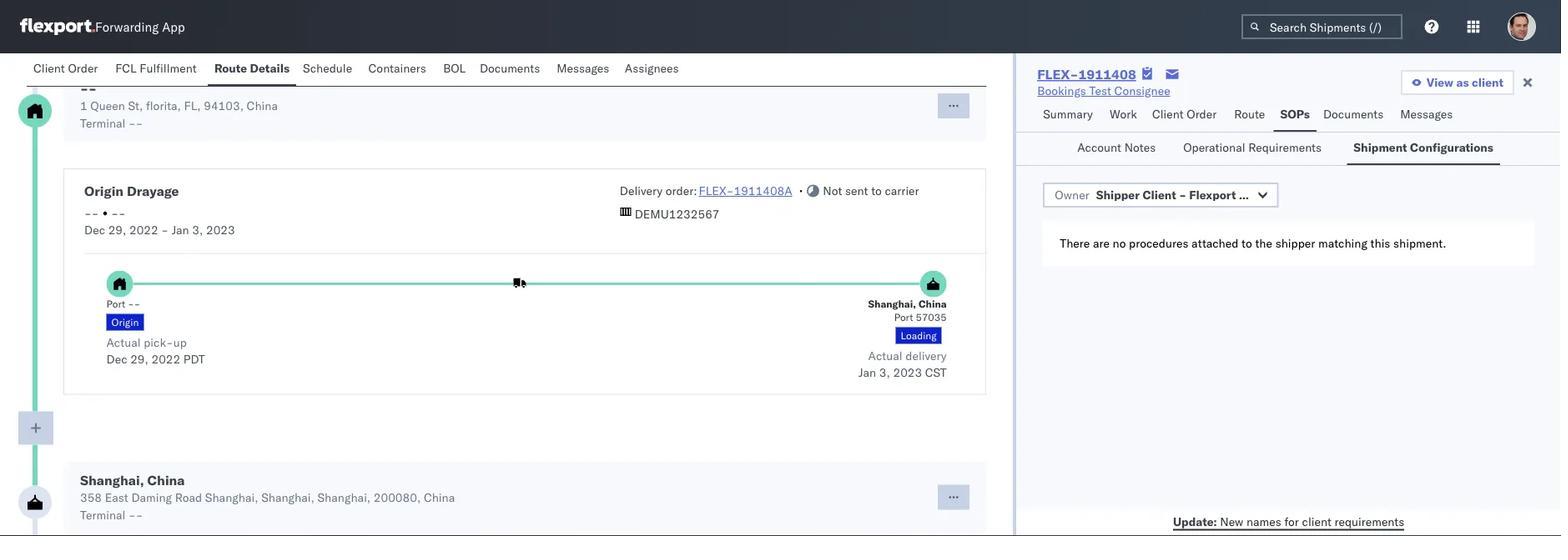 Task type: vqa. For each thing, say whether or not it's contained in the screenshot.
LOS related to first Schedule Pickup from Los Angeles, CA link from the top
no



Task type: describe. For each thing, give the bounding box(es) containing it.
not
[[823, 184, 842, 198]]

fcl
[[115, 61, 137, 76]]

bookings test consignee link
[[1037, 83, 1170, 99]]

demu1232567
[[635, 207, 720, 222]]

queen
[[90, 98, 125, 113]]

loading
[[901, 330, 937, 342]]

0 vertical spatial 29,
[[108, 222, 126, 237]]

fcl fulfillment button
[[109, 53, 208, 86]]

1
[[80, 98, 87, 113]]

carrier
[[885, 184, 919, 198]]

china inside shanghai, china port 57035 loading actual delivery jan 3, 2023 cst
[[919, 298, 947, 310]]

fl,
[[184, 98, 201, 113]]

daming
[[131, 490, 172, 505]]

this
[[1371, 236, 1390, 251]]

there are no procedures attached to the shipper matching this shipment.
[[1060, 236, 1446, 251]]

1 vertical spatial messages button
[[1394, 99, 1462, 132]]

94103,
[[204, 98, 244, 113]]

sops button
[[1274, 99, 1317, 132]]

forwarding app link
[[20, 18, 185, 35]]

origin drayage
[[84, 183, 179, 199]]

terminal inside shanghai, china 358 east daming road shanghai, shanghai, shanghai, 200080, china terminal --
[[80, 508, 126, 522]]

0 vertical spatial documents
[[480, 61, 540, 76]]

bol
[[443, 61, 466, 76]]

notes
[[1125, 140, 1156, 155]]

are
[[1093, 236, 1110, 251]]

no
[[1113, 236, 1126, 251]]

drayage
[[127, 183, 179, 199]]

0 vertical spatial origin
[[84, 183, 124, 199]]

200080,
[[374, 490, 421, 505]]

account
[[1077, 140, 1121, 155]]

summary button
[[1037, 99, 1103, 132]]

client for leftmost client order button
[[33, 61, 65, 76]]

flex-1911408 link
[[1037, 66, 1136, 83]]

east
[[105, 490, 128, 505]]

flexport
[[1189, 188, 1236, 202]]

procedures
[[1129, 236, 1189, 251]]

view
[[1427, 75, 1454, 90]]

assignees
[[625, 61, 679, 76]]

china up daming
[[147, 472, 185, 489]]

owner shipper client - flexport demo shipper
[[1055, 188, 1318, 202]]

route details button
[[208, 53, 296, 86]]

order:
[[666, 184, 697, 198]]

57035
[[916, 311, 947, 324]]

2023 inside shanghai, china port 57035 loading actual delivery jan 3, 2023 cst
[[893, 365, 922, 380]]

actual inside shanghai, china port 57035 loading actual delivery jan 3, 2023 cst
[[868, 348, 903, 363]]

delivery
[[620, 184, 663, 198]]

flex- for 1911408a
[[699, 184, 734, 198]]

summary
[[1043, 107, 1093, 121]]

new
[[1220, 514, 1244, 529]]

pdt
[[183, 352, 205, 366]]

shipment configurations button
[[1347, 133, 1500, 165]]

delivery order:
[[620, 184, 697, 198]]

actual inside port -- origin actual pick-up dec 29, 2022 pdt
[[106, 335, 141, 350]]

china inside -- 1 queen st, florita, fl, 94103, china terminal --
[[247, 98, 278, 113]]

update:
[[1173, 514, 1217, 529]]

358
[[80, 490, 102, 505]]

bookings test consignee
[[1037, 83, 1170, 98]]

attached
[[1192, 236, 1239, 251]]

florita,
[[146, 98, 181, 113]]

1 horizontal spatial order
[[1187, 107, 1217, 121]]

route for route
[[1234, 107, 1265, 121]]

shanghai, china port 57035 loading actual delivery jan 3, 2023 cst
[[859, 298, 947, 380]]

flex- for 1911408
[[1037, 66, 1078, 83]]

forwarding
[[95, 19, 159, 35]]

client for the bottom client order button
[[1152, 107, 1184, 121]]

work button
[[1103, 99, 1146, 132]]

flex-1911408
[[1037, 66, 1136, 83]]

dec 29, 2022 - jan 3, 2023
[[84, 222, 235, 237]]

requirements
[[1335, 514, 1405, 529]]

names
[[1247, 514, 1281, 529]]

flex-1911408a
[[699, 184, 792, 198]]

0 vertical spatial jan
[[172, 222, 189, 237]]

view as client button
[[1401, 70, 1514, 95]]

shipment.
[[1394, 236, 1446, 251]]

details
[[250, 61, 290, 76]]

2 shipper from the left
[[1274, 188, 1318, 202]]

0 vertical spatial dec
[[84, 222, 105, 237]]

1 horizontal spatial documents
[[1323, 107, 1384, 121]]

flexport. image
[[20, 18, 95, 35]]

jan inside shanghai, china port 57035 loading actual delivery jan 3, 2023 cst
[[859, 365, 876, 380]]

1 -- from the left
[[84, 206, 99, 220]]

as
[[1456, 75, 1469, 90]]

port -- origin actual pick-up dec 29, 2022 pdt
[[106, 298, 205, 366]]

-- 1 queen st, florita, fl, 94103, china terminal --
[[80, 80, 278, 131]]

containers button
[[362, 53, 437, 86]]

cst
[[925, 365, 947, 380]]

0 vertical spatial 2022
[[129, 222, 158, 237]]

view as client
[[1427, 75, 1504, 90]]

shipment configurations
[[1354, 140, 1494, 155]]

sops
[[1280, 107, 1310, 121]]

road
[[175, 490, 202, 505]]

shanghai, china 358 east daming road shanghai, shanghai, shanghai, 200080, china terminal --
[[80, 472, 455, 522]]

configurations
[[1410, 140, 1494, 155]]

the
[[1255, 236, 1273, 251]]

account notes
[[1077, 140, 1156, 155]]



Task type: locate. For each thing, give the bounding box(es) containing it.
2 -- from the left
[[111, 206, 126, 220]]

1 vertical spatial port
[[894, 311, 913, 324]]

0 horizontal spatial client order
[[33, 61, 98, 76]]

1 vertical spatial client
[[1302, 514, 1332, 529]]

messages for messages button to the bottom
[[1400, 107, 1453, 121]]

2022 inside port -- origin actual pick-up dec 29, 2022 pdt
[[151, 352, 180, 366]]

1 horizontal spatial client order button
[[1146, 99, 1228, 132]]

29, down pick-
[[130, 352, 148, 366]]

1 horizontal spatial route
[[1234, 107, 1265, 121]]

1911408
[[1078, 66, 1136, 83]]

dec down origin drayage
[[84, 222, 105, 237]]

0 vertical spatial client
[[1472, 75, 1504, 90]]

0 horizontal spatial flex-
[[699, 184, 734, 198]]

dec inside port -- origin actual pick-up dec 29, 2022 pdt
[[106, 352, 127, 366]]

sent
[[845, 184, 868, 198]]

documents button
[[473, 53, 550, 86], [1317, 99, 1394, 132]]

1 horizontal spatial to
[[1242, 236, 1252, 251]]

order up operational
[[1187, 107, 1217, 121]]

1 vertical spatial 2022
[[151, 352, 180, 366]]

route up operational requirements
[[1234, 107, 1265, 121]]

shipper
[[1096, 188, 1140, 202], [1274, 188, 1318, 202]]

documents up shipment
[[1323, 107, 1384, 121]]

messages button
[[550, 53, 618, 86], [1394, 99, 1462, 132]]

jan
[[172, 222, 189, 237], [859, 365, 876, 380]]

schedule button
[[296, 53, 362, 86]]

1 horizontal spatial port
[[894, 311, 913, 324]]

1 horizontal spatial client
[[1472, 75, 1504, 90]]

1 horizontal spatial shipper
[[1274, 188, 1318, 202]]

1 terminal from the top
[[80, 116, 126, 131]]

0 horizontal spatial shipper
[[1096, 188, 1140, 202]]

assignees button
[[618, 53, 688, 86]]

origin
[[84, 183, 124, 199], [111, 316, 139, 329]]

messages button up shipment configurations
[[1394, 99, 1462, 132]]

messages button left assignees
[[550, 53, 618, 86]]

1 horizontal spatial messages
[[1400, 107, 1453, 121]]

1 horizontal spatial --
[[111, 206, 126, 220]]

1 vertical spatial order
[[1187, 107, 1217, 121]]

jan down drayage
[[172, 222, 189, 237]]

0 horizontal spatial actual
[[106, 335, 141, 350]]

0 horizontal spatial dec
[[84, 222, 105, 237]]

client right for
[[1302, 514, 1332, 529]]

1 horizontal spatial client order
[[1152, 107, 1217, 121]]

terminal down 358
[[80, 508, 126, 522]]

to left the
[[1242, 236, 1252, 251]]

dec
[[84, 222, 105, 237], [106, 352, 127, 366]]

client order button up operational
[[1146, 99, 1228, 132]]

1 vertical spatial client
[[1152, 107, 1184, 121]]

demo
[[1239, 188, 1272, 202]]

messages left assignees
[[557, 61, 609, 76]]

0 horizontal spatial messages button
[[550, 53, 618, 86]]

port
[[106, 298, 125, 310], [894, 311, 913, 324]]

0 horizontal spatial documents
[[480, 61, 540, 76]]

actual
[[106, 335, 141, 350], [868, 348, 903, 363]]

pick-
[[144, 335, 173, 350]]

origin inside port -- origin actual pick-up dec 29, 2022 pdt
[[111, 316, 139, 329]]

route up 94103, at the top left of page
[[214, 61, 247, 76]]

requirements
[[1248, 140, 1322, 155]]

0 vertical spatial documents button
[[473, 53, 550, 86]]

messages for the left messages button
[[557, 61, 609, 76]]

1 horizontal spatial messages button
[[1394, 99, 1462, 132]]

Search Shipments (/) text field
[[1242, 14, 1403, 39]]

1 vertical spatial documents
[[1323, 107, 1384, 121]]

shipper right owner
[[1096, 188, 1140, 202]]

route inside button
[[214, 61, 247, 76]]

1 vertical spatial origin
[[111, 316, 139, 329]]

0 vertical spatial terminal
[[80, 116, 126, 131]]

matching
[[1318, 236, 1368, 251]]

client down flexport. "image"
[[33, 61, 65, 76]]

1 horizontal spatial jan
[[859, 365, 876, 380]]

actual down loading in the bottom right of the page
[[868, 348, 903, 363]]

0 vertical spatial route
[[214, 61, 247, 76]]

0 horizontal spatial documents button
[[473, 53, 550, 86]]

containers
[[368, 61, 426, 76]]

client inside button
[[1472, 75, 1504, 90]]

not sent to carrier
[[823, 184, 919, 198]]

0 horizontal spatial client
[[1302, 514, 1332, 529]]

0 vertical spatial client order button
[[27, 53, 109, 86]]

0 horizontal spatial --
[[84, 206, 99, 220]]

client order button up 1
[[27, 53, 109, 86]]

client up procedures
[[1143, 188, 1176, 202]]

st,
[[128, 98, 143, 113]]

forwarding app
[[95, 19, 185, 35]]

operational requirements button
[[1177, 133, 1337, 165]]

client order for the bottom client order button
[[1152, 107, 1217, 121]]

documents button up shipment
[[1317, 99, 1394, 132]]

1 vertical spatial 29,
[[130, 352, 148, 366]]

port inside shanghai, china port 57035 loading actual delivery jan 3, 2023 cst
[[894, 311, 913, 324]]

shipper right demo on the top right of page
[[1274, 188, 1318, 202]]

0 vertical spatial 2023
[[206, 222, 235, 237]]

route inside button
[[1234, 107, 1265, 121]]

china up 57035
[[919, 298, 947, 310]]

terminal down queen
[[80, 116, 126, 131]]

1 vertical spatial jan
[[859, 365, 876, 380]]

2 terminal from the top
[[80, 508, 126, 522]]

1 vertical spatial messages
[[1400, 107, 1453, 121]]

0 horizontal spatial order
[[68, 61, 98, 76]]

client right as
[[1472, 75, 1504, 90]]

schedule
[[303, 61, 352, 76]]

2022 down drayage
[[129, 222, 158, 237]]

route for route details
[[214, 61, 247, 76]]

flex- right order:
[[699, 184, 734, 198]]

--
[[84, 206, 99, 220], [111, 206, 126, 220]]

there
[[1060, 236, 1090, 251]]

3,
[[192, 222, 203, 237], [879, 365, 890, 380]]

0 vertical spatial 3,
[[192, 222, 203, 237]]

2 vertical spatial client
[[1143, 188, 1176, 202]]

-
[[80, 80, 88, 97], [88, 80, 97, 97], [129, 116, 136, 131], [136, 116, 143, 131], [1179, 188, 1186, 202], [84, 206, 92, 220], [92, 206, 99, 220], [111, 206, 119, 220], [119, 206, 126, 220], [161, 222, 169, 237], [128, 298, 134, 310], [134, 298, 140, 310], [129, 508, 136, 522], [136, 508, 143, 522]]

to right sent
[[871, 184, 882, 198]]

china down route details button
[[247, 98, 278, 113]]

1 vertical spatial route
[[1234, 107, 1265, 121]]

client order up operational
[[1152, 107, 1217, 121]]

messages up shipment configurations
[[1400, 107, 1453, 121]]

0 vertical spatial port
[[106, 298, 125, 310]]

jan left cst
[[859, 365, 876, 380]]

update: new names for client requirements
[[1173, 514, 1405, 529]]

1 vertical spatial client order
[[1152, 107, 1217, 121]]

client order up 1
[[33, 61, 98, 76]]

terminal inside -- 1 queen st, florita, fl, 94103, china terminal --
[[80, 116, 126, 131]]

•
[[799, 184, 803, 198]]

0 vertical spatial client order
[[33, 61, 98, 76]]

1 vertical spatial terminal
[[80, 508, 126, 522]]

0 horizontal spatial 2023
[[206, 222, 235, 237]]

1 horizontal spatial 3,
[[879, 365, 890, 380]]

owner
[[1055, 188, 1090, 202]]

client
[[33, 61, 65, 76], [1152, 107, 1184, 121], [1143, 188, 1176, 202]]

work
[[1110, 107, 1137, 121]]

route details
[[214, 61, 290, 76]]

delivery
[[906, 348, 947, 363]]

consignee
[[1114, 83, 1170, 98]]

1911408a
[[734, 184, 792, 198]]

documents right bol button
[[480, 61, 540, 76]]

1 horizontal spatial dec
[[106, 352, 127, 366]]

client order for leftmost client order button
[[33, 61, 98, 76]]

3, inside shanghai, china port 57035 loading actual delivery jan 3, 2023 cst
[[879, 365, 890, 380]]

0 vertical spatial messages
[[557, 61, 609, 76]]

flex-
[[1037, 66, 1078, 83], [699, 184, 734, 198]]

fulfillment
[[140, 61, 197, 76]]

1 shipper from the left
[[1096, 188, 1140, 202]]

order up 1
[[68, 61, 98, 76]]

1 horizontal spatial flex-
[[1037, 66, 1078, 83]]

0 vertical spatial client
[[33, 61, 65, 76]]

0 horizontal spatial jan
[[172, 222, 189, 237]]

fcl fulfillment
[[115, 61, 197, 76]]

port inside port -- origin actual pick-up dec 29, 2022 pdt
[[106, 298, 125, 310]]

client order
[[33, 61, 98, 76], [1152, 107, 1217, 121]]

0 horizontal spatial route
[[214, 61, 247, 76]]

2022
[[129, 222, 158, 237], [151, 352, 180, 366]]

0 horizontal spatial 3,
[[192, 222, 203, 237]]

app
[[162, 19, 185, 35]]

0 vertical spatial flex-
[[1037, 66, 1078, 83]]

1 vertical spatial 3,
[[879, 365, 890, 380]]

1 vertical spatial client order button
[[1146, 99, 1228, 132]]

shanghai,
[[868, 298, 916, 310], [80, 472, 144, 489], [205, 490, 258, 505], [261, 490, 314, 505], [317, 490, 371, 505]]

1 vertical spatial documents button
[[1317, 99, 1394, 132]]

route button
[[1228, 99, 1274, 132]]

1 vertical spatial flex-
[[699, 184, 734, 198]]

up
[[173, 335, 187, 350]]

1 horizontal spatial 29,
[[130, 352, 148, 366]]

china
[[247, 98, 278, 113], [919, 298, 947, 310], [147, 472, 185, 489], [424, 490, 455, 505]]

for
[[1285, 514, 1299, 529]]

test
[[1089, 83, 1111, 98]]

actual left pick-
[[106, 335, 141, 350]]

0 vertical spatial to
[[871, 184, 882, 198]]

flex-1911408a button
[[699, 184, 792, 198]]

dec left pdt
[[106, 352, 127, 366]]

1 vertical spatial 2023
[[893, 365, 922, 380]]

1 vertical spatial dec
[[106, 352, 127, 366]]

operational
[[1183, 140, 1245, 155]]

account notes button
[[1071, 133, 1167, 165]]

shipment
[[1354, 140, 1407, 155]]

0 horizontal spatial port
[[106, 298, 125, 310]]

0 horizontal spatial client order button
[[27, 53, 109, 86]]

2022 down pick-
[[151, 352, 180, 366]]

29,
[[108, 222, 126, 237], [130, 352, 148, 366]]

0 horizontal spatial 29,
[[108, 222, 126, 237]]

client
[[1472, 75, 1504, 90], [1302, 514, 1332, 529]]

29, inside port -- origin actual pick-up dec 29, 2022 pdt
[[130, 352, 148, 366]]

0 horizontal spatial to
[[871, 184, 882, 198]]

0 vertical spatial order
[[68, 61, 98, 76]]

0 vertical spatial messages button
[[550, 53, 618, 86]]

operational requirements
[[1183, 140, 1322, 155]]

shanghai, inside shanghai, china port 57035 loading actual delivery jan 3, 2023 cst
[[868, 298, 916, 310]]

1 vertical spatial to
[[1242, 236, 1252, 251]]

messages
[[557, 61, 609, 76], [1400, 107, 1453, 121]]

flex- up bookings
[[1037, 66, 1078, 83]]

29, down origin drayage
[[108, 222, 126, 237]]

client down consignee
[[1152, 107, 1184, 121]]

0 horizontal spatial messages
[[557, 61, 609, 76]]

shipper
[[1276, 236, 1315, 251]]

documents button right bol
[[473, 53, 550, 86]]

china right 200080,
[[424, 490, 455, 505]]

1 horizontal spatial actual
[[868, 348, 903, 363]]

1 horizontal spatial 2023
[[893, 365, 922, 380]]

1 horizontal spatial documents button
[[1317, 99, 1394, 132]]



